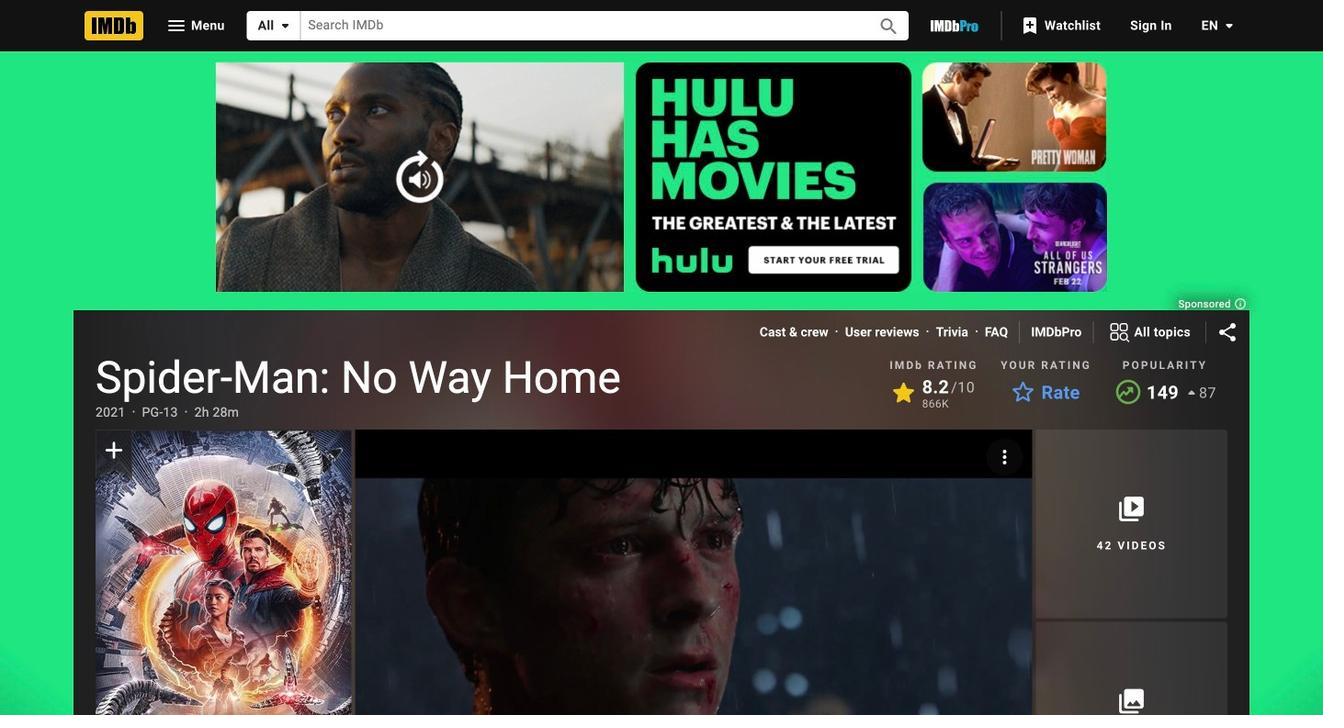 Task type: describe. For each thing, give the bounding box(es) containing it.
video player application
[[355, 430, 1032, 716]]

submit search image
[[878, 15, 900, 38]]

menu image
[[165, 15, 187, 37]]

1 arrow drop down image from the left
[[274, 15, 296, 37]]

home image
[[85, 11, 143, 40]]

watch trailer element
[[355, 430, 1032, 716]]

1 horizontal spatial group
[[355, 430, 1032, 716]]

0 horizontal spatial group
[[96, 430, 351, 716]]

with not one, not two, but three spider-mans! image
[[355, 430, 1032, 716]]

video autoplay preference image
[[994, 447, 1016, 469]]

willem dafoe, jamie foxx, rhys ifans, benedict cumberbatch, zendaya, and tom holland in spider-man: no way home (2021) image
[[96, 431, 351, 716]]

Search IMDb text field
[[301, 11, 857, 40]]



Task type: locate. For each thing, give the bounding box(es) containing it.
share on social media image
[[1216, 322, 1239, 344]]

1 horizontal spatial arrow drop down image
[[1218, 15, 1240, 37]]

arrow drop down image
[[274, 15, 296, 37], [1218, 15, 1240, 37]]

None search field
[[247, 11, 909, 40]]

watchlist image
[[1019, 15, 1041, 37]]

group
[[355, 430, 1032, 716], [96, 430, 351, 716]]

0 horizontal spatial arrow drop down image
[[274, 15, 296, 37]]

arrow drop up image
[[1181, 382, 1203, 404]]

2 arrow drop down image from the left
[[1218, 15, 1240, 37]]

categories image
[[1108, 322, 1130, 344]]

None field
[[301, 11, 857, 40]]



Task type: vqa. For each thing, say whether or not it's contained in the screenshot.
arrow drop down icon corresponding to EN
no



